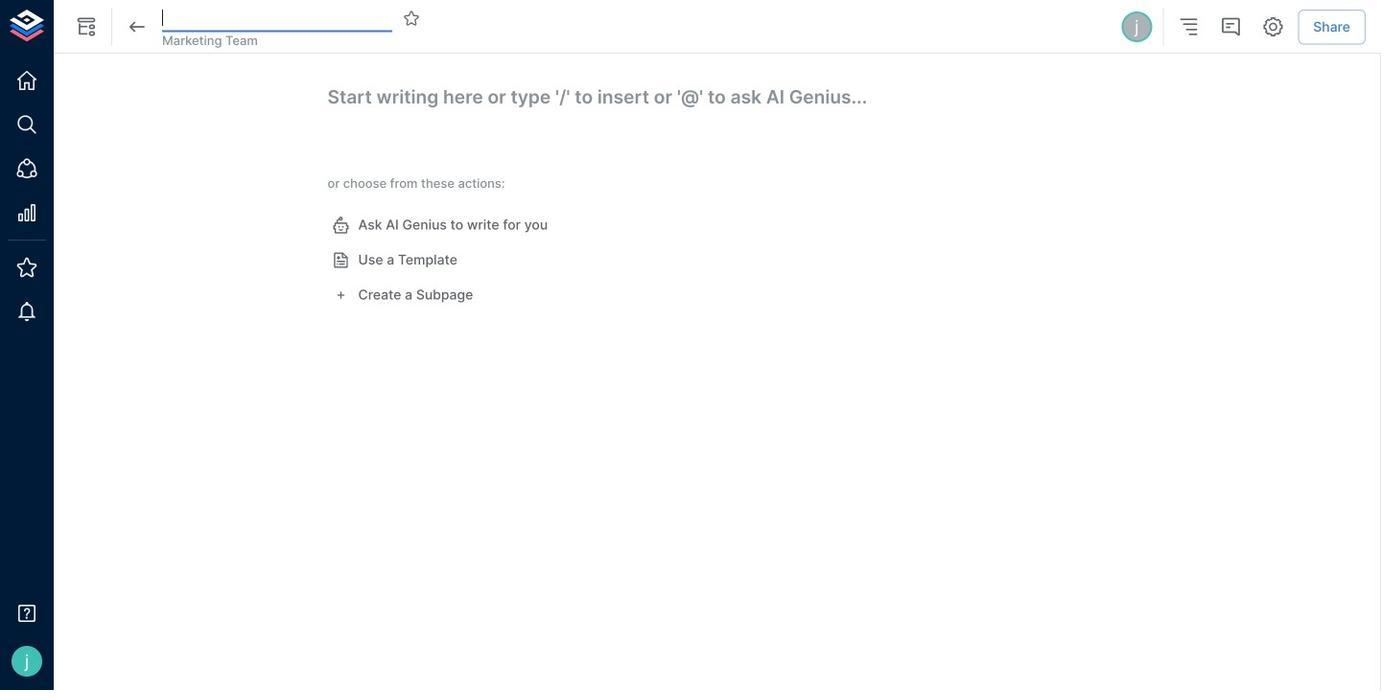 Task type: vqa. For each thing, say whether or not it's contained in the screenshot.
The Favorite image
yes



Task type: describe. For each thing, give the bounding box(es) containing it.
table of contents image
[[1178, 15, 1201, 38]]

go back image
[[126, 15, 149, 38]]

settings image
[[1262, 15, 1285, 38]]



Task type: locate. For each thing, give the bounding box(es) containing it.
comments image
[[1220, 15, 1243, 38]]

show wiki image
[[75, 15, 98, 38]]

favorite image
[[403, 9, 420, 27]]

None text field
[[162, 4, 393, 32]]



